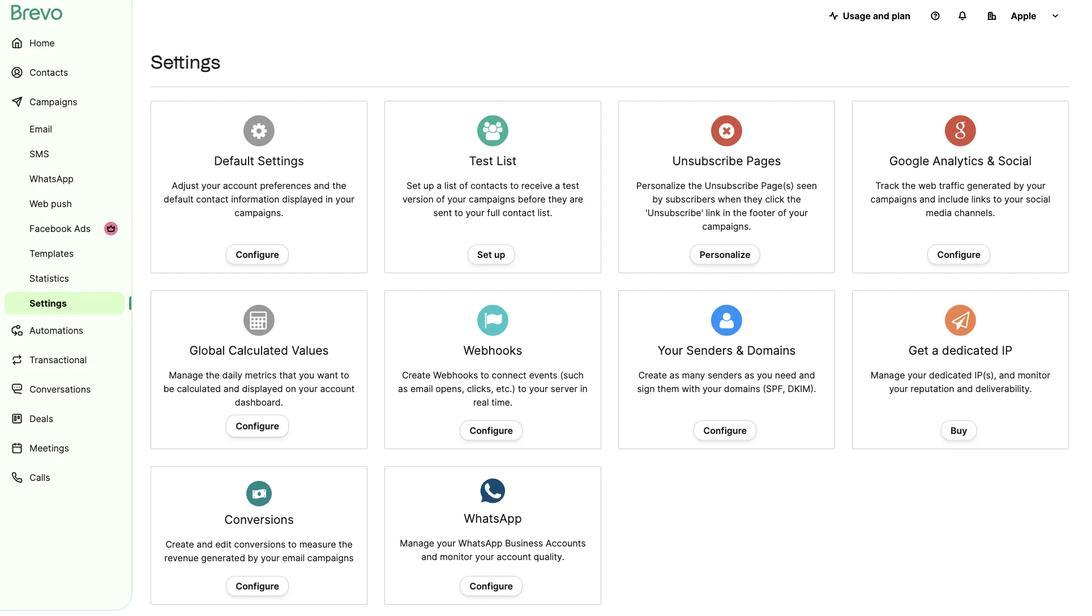 Task type: vqa. For each thing, say whether or not it's contained in the screenshot.
Confirmation link
no



Task type: describe. For each thing, give the bounding box(es) containing it.
test list
[[469, 154, 517, 168]]

contacts
[[471, 180, 508, 191]]

web
[[29, 198, 48, 209]]

the down seen
[[787, 194, 801, 205]]

displayed inside manage the daily metrics that you want to be calculated and displayed on your account dashboard.
[[242, 383, 283, 395]]

analytics
[[933, 154, 984, 168]]

statistics link
[[5, 267, 125, 290]]

0 vertical spatial of
[[459, 180, 468, 191]]

create for conversions
[[165, 539, 194, 550]]

configure for google analytics & social
[[937, 249, 981, 260]]

templates
[[29, 248, 74, 259]]

transactional
[[29, 355, 87, 366]]

get a dedicated ip
[[909, 344, 1013, 358]]

configure link for your senders & domains
[[694, 421, 757, 441]]

track the web traffic generated by your campaigns and include links to your social media channels.
[[871, 180, 1051, 218]]

meetings
[[29, 443, 69, 454]]

measure
[[299, 539, 336, 550]]

receive
[[521, 180, 553, 191]]

meetings link
[[5, 435, 125, 462]]

calculated
[[177, 383, 221, 395]]

calculated
[[229, 344, 288, 358]]

up for set up
[[494, 249, 505, 260]]

list
[[444, 180, 457, 191]]

home
[[29, 37, 55, 48]]

to inside track the web traffic generated by your campaigns and include links to your social media channels.
[[993, 194, 1002, 205]]

contact inside adjust your account preferences and the default contact information displayed in your campaigns.
[[196, 194, 229, 205]]

account inside manage your whatsapp business accounts and monitor your account quality.
[[497, 551, 531, 563]]

click
[[765, 194, 785, 205]]

ip
[[1002, 344, 1013, 358]]

up for set up a list of contacts to receive a test version of your campaigns before they are sent to your full contact list.
[[423, 180, 434, 191]]

channels.
[[955, 207, 995, 218]]

contact inside set up a list of contacts to receive a test version of your campaigns before they are sent to your full contact list.
[[503, 207, 535, 218]]

manage your dedicated ip(s), and monitor your reputation and deliverability.
[[871, 370, 1051, 395]]

usage and plan
[[843, 10, 911, 21]]

be
[[163, 383, 174, 395]]

deals link
[[5, 405, 125, 433]]

account inside manage the daily metrics that you want to be calculated and displayed on your account dashboard.
[[320, 383, 355, 395]]

to inside manage the daily metrics that you want to be calculated and displayed on your account dashboard.
[[341, 370, 349, 381]]

campaigns inside create and edit conversions to measure the revenue generated by your email campaigns
[[307, 553, 354, 564]]

and inside button
[[873, 10, 890, 21]]

configure for your senders & domains
[[703, 425, 747, 436]]

campaigns
[[29, 96, 77, 107]]

opens,
[[436, 383, 464, 395]]

personalize for personalize the unsubscribe page(s) seen by subscribers when they click the 'unsubscribe' link in the footer of your campaigns.
[[636, 180, 686, 191]]

by for google analytics & social
[[1014, 180, 1024, 191]]

generated inside track the web traffic generated by your campaigns and include links to your social media channels.
[[967, 180, 1011, 191]]

real
[[473, 397, 489, 408]]

configure link for whatsapp
[[460, 576, 523, 596]]

monitor inside manage your dedicated ip(s), and monitor your reputation and deliverability.
[[1018, 370, 1051, 381]]

configure link for conversions
[[226, 576, 289, 596]]

them
[[657, 383, 679, 395]]

to right the sent on the top left of the page
[[455, 207, 463, 218]]

version
[[403, 194, 434, 205]]

facebook
[[29, 223, 72, 234]]

links
[[972, 194, 991, 205]]

calls link
[[5, 464, 125, 492]]

conversations
[[29, 384, 91, 395]]

default settings
[[214, 154, 304, 168]]

quality.
[[534, 551, 565, 563]]

usage and plan button
[[820, 5, 920, 27]]

deals
[[29, 413, 53, 424]]

configure for default settings
[[236, 249, 279, 260]]

as inside create webhooks to connect events (such as email opens, clicks, etc.) to your server in real time.
[[398, 383, 408, 395]]

full
[[487, 207, 500, 218]]

monitor inside manage your whatsapp business accounts and monitor your account quality.
[[440, 551, 473, 563]]

sms link
[[5, 143, 125, 165]]

configure for webhooks
[[470, 425, 513, 436]]

configure for conversions
[[236, 581, 279, 592]]

pages
[[747, 154, 781, 168]]

(spf,
[[763, 383, 785, 395]]

conversions
[[224, 513, 294, 527]]

daily
[[222, 370, 242, 381]]

conversations link
[[5, 376, 125, 403]]

web push
[[29, 198, 72, 209]]

set up a list of contacts to receive a test version of your campaigns before they are sent to your full contact list.
[[403, 180, 583, 218]]

seen
[[797, 180, 817, 191]]

you for values
[[299, 370, 315, 381]]

values
[[292, 344, 329, 358]]

2 horizontal spatial as
[[745, 370, 755, 381]]

page(s)
[[761, 180, 794, 191]]

and inside create as many senders as you need and sign them with your domains (spf, dkim).
[[799, 370, 815, 381]]

personalize link
[[690, 245, 760, 265]]

1 vertical spatial of
[[436, 194, 445, 205]]

senders
[[708, 370, 742, 381]]

ads
[[74, 223, 91, 234]]

apple button
[[979, 5, 1069, 27]]

0 horizontal spatial settings
[[29, 298, 67, 309]]

email link
[[5, 118, 125, 140]]

buy
[[951, 425, 967, 436]]

displayed inside adjust your account preferences and the default contact information displayed in your campaigns.
[[282, 194, 323, 205]]

revenue
[[164, 553, 199, 564]]

the inside track the web traffic generated by your campaigns and include links to your social media channels.
[[902, 180, 916, 191]]

set up link
[[468, 245, 515, 265]]

web push link
[[5, 193, 125, 215]]

usage
[[843, 10, 871, 21]]

1 vertical spatial settings
[[258, 154, 304, 168]]

subscribers
[[666, 194, 715, 205]]

to right the etc.)
[[518, 383, 527, 395]]

sign
[[637, 383, 655, 395]]

include
[[938, 194, 969, 205]]

0 vertical spatial settings
[[151, 51, 220, 73]]

adjust
[[172, 180, 199, 191]]

create for webhooks
[[402, 370, 431, 381]]

your inside create as many senders as you need and sign them with your domains (spf, dkim).
[[703, 383, 722, 395]]

create as many senders as you need and sign them with your domains (spf, dkim).
[[637, 370, 816, 395]]

business
[[505, 538, 543, 549]]

manage for global
[[169, 370, 203, 381]]

contacts link
[[5, 59, 125, 86]]

domains
[[747, 344, 796, 358]]

transactional link
[[5, 347, 125, 374]]

2 horizontal spatial a
[[932, 344, 939, 358]]

configure for whatsapp
[[470, 581, 513, 592]]

in inside create webhooks to connect events (such as email opens, clicks, etc.) to your server in real time.
[[580, 383, 588, 395]]

to inside create and edit conversions to measure the revenue generated by your email campaigns
[[288, 539, 297, 550]]

the down when
[[733, 207, 747, 218]]

webhooks inside create webhooks to connect events (such as email opens, clicks, etc.) to your server in real time.
[[433, 370, 478, 381]]

create for your senders & domains
[[638, 370, 667, 381]]

test
[[563, 180, 579, 191]]

the inside create and edit conversions to measure the revenue generated by your email campaigns
[[339, 539, 353, 550]]

with
[[682, 383, 700, 395]]

unsubscribe pages
[[673, 154, 781, 168]]

settings link
[[5, 292, 125, 315]]



Task type: locate. For each thing, give the bounding box(es) containing it.
up inside set up a list of contacts to receive a test version of your campaigns before they are sent to your full contact list.
[[423, 180, 434, 191]]

2 vertical spatial whatsapp
[[458, 538, 503, 549]]

1 horizontal spatial monitor
[[1018, 370, 1051, 381]]

to right the want on the left
[[341, 370, 349, 381]]

1 horizontal spatial email
[[411, 383, 433, 395]]

set inside set up a list of contacts to receive a test version of your campaigns before they are sent to your full contact list.
[[407, 180, 421, 191]]

0 horizontal spatial you
[[299, 370, 315, 381]]

the inside manage the daily metrics that you want to be calculated and displayed on your account dashboard.
[[206, 370, 220, 381]]

the right preferences
[[332, 180, 346, 191]]

configure link for google analytics & social
[[928, 245, 990, 265]]

information
[[231, 194, 280, 205]]

campaigns inside track the web traffic generated by your campaigns and include links to your social media channels.
[[871, 194, 917, 205]]

0 horizontal spatial monitor
[[440, 551, 473, 563]]

0 horizontal spatial account
[[223, 180, 257, 191]]

0 vertical spatial set
[[407, 180, 421, 191]]

of
[[459, 180, 468, 191], [436, 194, 445, 205], [778, 207, 787, 218]]

1 horizontal spatial account
[[320, 383, 355, 395]]

campaigns up "full"
[[469, 194, 515, 205]]

in
[[326, 194, 333, 205], [723, 207, 731, 218], [580, 383, 588, 395]]

manage for get
[[871, 370, 905, 381]]

2 vertical spatial of
[[778, 207, 787, 218]]

and
[[873, 10, 890, 21], [314, 180, 330, 191], [920, 194, 936, 205], [799, 370, 815, 381], [999, 370, 1015, 381], [223, 383, 240, 395], [957, 383, 973, 395], [197, 539, 213, 550], [421, 551, 437, 563]]

by inside create and edit conversions to measure the revenue generated by your email campaigns
[[248, 553, 258, 564]]

unsubscribe up subscribers
[[673, 154, 743, 168]]

by down social
[[1014, 180, 1024, 191]]

to
[[510, 180, 519, 191], [993, 194, 1002, 205], [455, 207, 463, 218], [341, 370, 349, 381], [481, 370, 489, 381], [518, 383, 527, 395], [288, 539, 297, 550]]

0 horizontal spatial of
[[436, 194, 445, 205]]

to right links on the top right
[[993, 194, 1002, 205]]

that
[[279, 370, 296, 381]]

1 vertical spatial generated
[[201, 553, 245, 564]]

1 horizontal spatial campaigns
[[469, 194, 515, 205]]

campaigns.
[[235, 207, 284, 218], [702, 221, 751, 232]]

apple
[[1011, 10, 1037, 21]]

0 vertical spatial unsubscribe
[[673, 154, 743, 168]]

calls
[[29, 472, 50, 483]]

& for domains
[[736, 344, 744, 358]]

to left measure on the bottom left of page
[[288, 539, 297, 550]]

personalize for personalize
[[700, 249, 751, 260]]

automations link
[[5, 317, 125, 344]]

ip(s),
[[975, 370, 997, 381]]

media
[[926, 207, 952, 218]]

and inside track the web traffic generated by your campaigns and include links to your social media channels.
[[920, 194, 936, 205]]

create inside create webhooks to connect events (such as email opens, clicks, etc.) to your server in real time.
[[402, 370, 431, 381]]

0 vertical spatial displayed
[[282, 194, 323, 205]]

facebook ads
[[29, 223, 91, 234]]

configure down adjust your account preferences and the default contact information displayed in your campaigns.
[[236, 249, 279, 260]]

your inside the personalize the unsubscribe page(s) seen by subscribers when they click the 'unsubscribe' link in the footer of your campaigns.
[[789, 207, 808, 218]]

personalize inside personalize link
[[700, 249, 751, 260]]

whatsapp up manage your whatsapp business accounts and monitor your account quality.
[[464, 511, 522, 526]]

manage the daily metrics that you want to be calculated and displayed on your account dashboard.
[[163, 370, 355, 408]]

1 horizontal spatial campaigns.
[[702, 221, 751, 232]]

they inside set up a list of contacts to receive a test version of your campaigns before they are sent to your full contact list.
[[548, 194, 567, 205]]

sent
[[433, 207, 452, 218]]

dedicated up ip(s),
[[942, 344, 999, 358]]

campaigns. inside adjust your account preferences and the default contact information displayed in your campaigns.
[[235, 207, 284, 218]]

of up the sent on the top left of the page
[[436, 194, 445, 205]]

0 vertical spatial dedicated
[[942, 344, 999, 358]]

preferences
[[260, 180, 311, 191]]

create
[[402, 370, 431, 381], [638, 370, 667, 381], [165, 539, 194, 550]]

0 horizontal spatial as
[[398, 383, 408, 395]]

contacts
[[29, 67, 68, 78]]

1 vertical spatial dedicated
[[929, 370, 972, 381]]

set down "full"
[[477, 249, 492, 260]]

your senders & domains
[[658, 344, 796, 358]]

up up version
[[423, 180, 434, 191]]

unsubscribe up when
[[705, 180, 759, 191]]

a left the test in the right top of the page
[[555, 180, 560, 191]]

0 vertical spatial whatsapp
[[29, 173, 74, 184]]

automations
[[29, 325, 83, 336]]

monitor
[[1018, 370, 1051, 381], [440, 551, 473, 563]]

0 vertical spatial contact
[[196, 194, 229, 205]]

1 vertical spatial personalize
[[700, 249, 751, 260]]

you for &
[[757, 370, 773, 381]]

of inside the personalize the unsubscribe page(s) seen by subscribers when they click the 'unsubscribe' link in the footer of your campaigns.
[[778, 207, 787, 218]]

2 horizontal spatial settings
[[258, 154, 304, 168]]

campaigns down measure on the bottom left of page
[[307, 553, 354, 564]]

whatsapp left business
[[458, 538, 503, 549]]

by for unsubscribe pages
[[652, 194, 663, 205]]

generated up links on the top right
[[967, 180, 1011, 191]]

email inside create and edit conversions to measure the revenue generated by your email campaigns
[[282, 553, 305, 564]]

configure link down channels.
[[928, 245, 990, 265]]

0 vertical spatial generated
[[967, 180, 1011, 191]]

contact down adjust
[[196, 194, 229, 205]]

configure link down adjust your account preferences and the default contact information displayed in your campaigns.
[[226, 245, 289, 265]]

up
[[423, 180, 434, 191], [494, 249, 505, 260]]

dedicated
[[942, 344, 999, 358], [929, 370, 972, 381]]

campaigns down track
[[871, 194, 917, 205]]

1 horizontal spatial of
[[459, 180, 468, 191]]

configure link down real
[[460, 421, 523, 441]]

0 horizontal spatial create
[[165, 539, 194, 550]]

0 vertical spatial personalize
[[636, 180, 686, 191]]

dedicated for your
[[929, 370, 972, 381]]

configure link down create and edit conversions to measure the revenue generated by your email campaigns
[[226, 576, 289, 596]]

0 horizontal spatial personalize
[[636, 180, 686, 191]]

your inside create webhooks to connect events (such as email opens, clicks, etc.) to your server in real time.
[[529, 383, 548, 395]]

personalize inside the personalize the unsubscribe page(s) seen by subscribers when they click the 'unsubscribe' link in the footer of your campaigns.
[[636, 180, 686, 191]]

1 horizontal spatial by
[[652, 194, 663, 205]]

configure link
[[226, 245, 289, 265], [928, 245, 990, 265], [460, 421, 523, 441], [694, 421, 757, 441], [226, 576, 289, 596], [460, 576, 523, 596]]

configure down domains in the bottom right of the page
[[703, 425, 747, 436]]

1 vertical spatial unsubscribe
[[705, 180, 759, 191]]

0 horizontal spatial set
[[407, 180, 421, 191]]

configure link for webhooks
[[460, 421, 523, 441]]

configure link down manage your whatsapp business accounts and monitor your account quality.
[[460, 576, 523, 596]]

test
[[469, 154, 493, 168]]

1 horizontal spatial they
[[744, 194, 763, 205]]

the up subscribers
[[688, 180, 702, 191]]

as left opens,
[[398, 383, 408, 395]]

1 vertical spatial displayed
[[242, 383, 283, 395]]

& left social
[[987, 154, 995, 168]]

your
[[202, 180, 220, 191], [1027, 180, 1046, 191], [336, 194, 354, 205], [447, 194, 466, 205], [1005, 194, 1024, 205], [466, 207, 485, 218], [789, 207, 808, 218], [908, 370, 927, 381], [299, 383, 318, 395], [529, 383, 548, 395], [703, 383, 722, 395], [889, 383, 908, 395], [437, 538, 456, 549], [475, 551, 494, 563], [261, 553, 280, 564]]

2 horizontal spatial account
[[497, 551, 531, 563]]

configure link down domains in the bottom right of the page
[[694, 421, 757, 441]]

they up list.
[[548, 194, 567, 205]]

social
[[998, 154, 1032, 168]]

configure
[[236, 249, 279, 260], [937, 249, 981, 260], [236, 421, 279, 432], [470, 425, 513, 436], [703, 425, 747, 436], [236, 581, 279, 592], [470, 581, 513, 592]]

the up calculated
[[206, 370, 220, 381]]

etc.)
[[496, 383, 516, 395]]

set for set up
[[477, 249, 492, 260]]

1 vertical spatial &
[[736, 344, 744, 358]]

1 horizontal spatial personalize
[[700, 249, 751, 260]]

personalize up 'unsubscribe'
[[636, 180, 686, 191]]

as up domains in the bottom right of the page
[[745, 370, 755, 381]]

whatsapp link
[[5, 168, 125, 190]]

0 vertical spatial up
[[423, 180, 434, 191]]

campaigns link
[[5, 88, 125, 116]]

configure down the dashboard.
[[236, 421, 279, 432]]

campaigns inside set up a list of contacts to receive a test version of your campaigns before they are sent to your full contact list.
[[469, 194, 515, 205]]

configure down real
[[470, 425, 513, 436]]

0 horizontal spatial email
[[282, 553, 305, 564]]

global
[[189, 344, 225, 358]]

2 vertical spatial by
[[248, 553, 258, 564]]

as up them
[[670, 370, 680, 381]]

configure inside button
[[236, 421, 279, 432]]

configure button
[[226, 415, 289, 438]]

global calculated values
[[189, 344, 329, 358]]

1 vertical spatial email
[[282, 553, 305, 564]]

0 horizontal spatial by
[[248, 553, 258, 564]]

webhooks up opens,
[[433, 370, 478, 381]]

set
[[407, 180, 421, 191], [477, 249, 492, 260]]

& for social
[[987, 154, 995, 168]]

whatsapp up web push
[[29, 173, 74, 184]]

0 horizontal spatial generated
[[201, 553, 245, 564]]

account down business
[[497, 551, 531, 563]]

they inside the personalize the unsubscribe page(s) seen by subscribers when they click the 'unsubscribe' link in the footer of your campaigns.
[[744, 194, 763, 205]]

you right that
[[299, 370, 315, 381]]

clicks,
[[467, 383, 494, 395]]

campaigns. inside the personalize the unsubscribe page(s) seen by subscribers when they click the 'unsubscribe' link in the footer of your campaigns.
[[702, 221, 751, 232]]

account inside adjust your account preferences and the default contact information displayed in your campaigns.
[[223, 180, 257, 191]]

a
[[437, 180, 442, 191], [555, 180, 560, 191], [932, 344, 939, 358]]

displayed
[[282, 194, 323, 205], [242, 383, 283, 395]]

1 vertical spatial campaigns.
[[702, 221, 751, 232]]

campaigns. down link
[[702, 221, 751, 232]]

campaigns. down information
[[235, 207, 284, 218]]

home link
[[5, 29, 125, 57]]

sms
[[29, 148, 49, 159]]

google analytics & social
[[890, 154, 1032, 168]]

webhooks up connect
[[464, 344, 522, 358]]

1 they from the left
[[548, 194, 567, 205]]

list.
[[538, 207, 553, 218]]

1 horizontal spatial you
[[757, 370, 773, 381]]

dedicated inside manage your dedicated ip(s), and monitor your reputation and deliverability.
[[929, 370, 972, 381]]

templates link
[[5, 242, 125, 265]]

0 horizontal spatial up
[[423, 180, 434, 191]]

the inside adjust your account preferences and the default contact information displayed in your campaigns.
[[332, 180, 346, 191]]

they
[[548, 194, 567, 205], [744, 194, 763, 205]]

configure down channels.
[[937, 249, 981, 260]]

0 vertical spatial campaigns.
[[235, 207, 284, 218]]

set up version
[[407, 180, 421, 191]]

1 vertical spatial by
[[652, 194, 663, 205]]

2 horizontal spatial campaigns
[[871, 194, 917, 205]]

dedicated up the reputation on the bottom of the page
[[929, 370, 972, 381]]

0 vertical spatial monitor
[[1018, 370, 1051, 381]]

2 horizontal spatial by
[[1014, 180, 1024, 191]]

manage inside manage the daily metrics that you want to be calculated and displayed on your account dashboard.
[[169, 370, 203, 381]]

and inside adjust your account preferences and the default contact information displayed in your campaigns.
[[314, 180, 330, 191]]

0 vertical spatial by
[[1014, 180, 1024, 191]]

they up the footer
[[744, 194, 763, 205]]

by inside the personalize the unsubscribe page(s) seen by subscribers when they click the 'unsubscribe' link in the footer of your campaigns.
[[652, 194, 663, 205]]

you
[[299, 370, 315, 381], [757, 370, 773, 381]]

the right measure on the bottom left of page
[[339, 539, 353, 550]]

in inside adjust your account preferences and the default contact information displayed in your campaigns.
[[326, 194, 333, 205]]

2 horizontal spatial of
[[778, 207, 787, 218]]

as
[[670, 370, 680, 381], [745, 370, 755, 381], [398, 383, 408, 395]]

email left opens,
[[411, 383, 433, 395]]

account
[[223, 180, 257, 191], [320, 383, 355, 395], [497, 551, 531, 563]]

you inside manage the daily metrics that you want to be calculated and displayed on your account dashboard.
[[299, 370, 315, 381]]

link
[[706, 207, 721, 218]]

1 horizontal spatial in
[[580, 383, 588, 395]]

1 vertical spatial set
[[477, 249, 492, 260]]

on
[[286, 383, 296, 395]]

0 vertical spatial account
[[223, 180, 257, 191]]

2 vertical spatial in
[[580, 383, 588, 395]]

configure link for default settings
[[226, 245, 289, 265]]

0 vertical spatial in
[[326, 194, 333, 205]]

you up the (spf,
[[757, 370, 773, 381]]

1 horizontal spatial settings
[[151, 51, 220, 73]]

when
[[718, 194, 741, 205]]

by inside track the web traffic generated by your campaigns and include links to your social media channels.
[[1014, 180, 1024, 191]]

2 horizontal spatial in
[[723, 207, 731, 218]]

1 vertical spatial contact
[[503, 207, 535, 218]]

and inside manage your whatsapp business accounts and monitor your account quality.
[[421, 551, 437, 563]]

of right list
[[459, 180, 468, 191]]

web
[[919, 180, 937, 191]]

1 vertical spatial in
[[723, 207, 731, 218]]

your inside create and edit conversions to measure the revenue generated by your email campaigns
[[261, 553, 280, 564]]

manage inside manage your whatsapp business accounts and monitor your account quality.
[[400, 538, 434, 549]]

create inside create as many senders as you need and sign them with your domains (spf, dkim).
[[638, 370, 667, 381]]

0 horizontal spatial campaigns.
[[235, 207, 284, 218]]

email
[[411, 383, 433, 395], [282, 553, 305, 564]]

0 horizontal spatial &
[[736, 344, 744, 358]]

& up senders at the right bottom of the page
[[736, 344, 744, 358]]

'unsubscribe'
[[646, 207, 703, 218]]

1 vertical spatial monitor
[[440, 551, 473, 563]]

1 horizontal spatial contact
[[503, 207, 535, 218]]

up down "full"
[[494, 249, 505, 260]]

configure down create and edit conversions to measure the revenue generated by your email campaigns
[[236, 581, 279, 592]]

whatsapp inside manage your whatsapp business accounts and monitor your account quality.
[[458, 538, 503, 549]]

events
[[529, 370, 558, 381]]

the
[[332, 180, 346, 191], [688, 180, 702, 191], [902, 180, 916, 191], [787, 194, 801, 205], [733, 207, 747, 218], [206, 370, 220, 381], [339, 539, 353, 550]]

0 vertical spatial email
[[411, 383, 433, 395]]

1 horizontal spatial up
[[494, 249, 505, 260]]

1 horizontal spatial create
[[402, 370, 431, 381]]

by up 'unsubscribe'
[[652, 194, 663, 205]]

set up
[[477, 249, 505, 260]]

domains
[[724, 383, 760, 395]]

and inside manage the daily metrics that you want to be calculated and displayed on your account dashboard.
[[223, 383, 240, 395]]

a left list
[[437, 180, 442, 191]]

adjust your account preferences and the default contact information displayed in your campaigns.
[[164, 180, 354, 218]]

2 vertical spatial account
[[497, 551, 531, 563]]

generated inside create and edit conversions to measure the revenue generated by your email campaigns
[[201, 553, 245, 564]]

2 horizontal spatial create
[[638, 370, 667, 381]]

1 vertical spatial webhooks
[[433, 370, 478, 381]]

2 horizontal spatial manage
[[871, 370, 905, 381]]

0 vertical spatial webhooks
[[464, 344, 522, 358]]

and inside create and edit conversions to measure the revenue generated by your email campaigns
[[197, 539, 213, 550]]

dedicated for a
[[942, 344, 999, 358]]

0 horizontal spatial manage
[[169, 370, 203, 381]]

manage inside manage your dedicated ip(s), and monitor your reputation and deliverability.
[[871, 370, 905, 381]]

email down measure on the bottom left of page
[[282, 553, 305, 564]]

1 vertical spatial up
[[494, 249, 505, 260]]

contact down before
[[503, 207, 535, 218]]

you inside create as many senders as you need and sign them with your domains (spf, dkim).
[[757, 370, 773, 381]]

2 vertical spatial settings
[[29, 298, 67, 309]]

1 horizontal spatial set
[[477, 249, 492, 260]]

metrics
[[245, 370, 277, 381]]

google
[[890, 154, 930, 168]]

account up information
[[223, 180, 257, 191]]

1 horizontal spatial generated
[[967, 180, 1011, 191]]

generated down edit
[[201, 553, 245, 564]]

the left web
[[902, 180, 916, 191]]

manage your whatsapp business accounts and monitor your account quality.
[[400, 538, 586, 563]]

of down click
[[778, 207, 787, 218]]

left___rvooi image
[[106, 224, 116, 233]]

0 horizontal spatial a
[[437, 180, 442, 191]]

set for set up a list of contacts to receive a test version of your campaigns before they are sent to your full contact list.
[[407, 180, 421, 191]]

personalize the unsubscribe page(s) seen by subscribers when they click the 'unsubscribe' link in the footer of your campaigns.
[[636, 180, 817, 232]]

1 vertical spatial account
[[320, 383, 355, 395]]

2 you from the left
[[757, 370, 773, 381]]

by down conversions
[[248, 553, 258, 564]]

0 horizontal spatial campaigns
[[307, 553, 354, 564]]

to up clicks,
[[481, 370, 489, 381]]

personalize down link
[[700, 249, 751, 260]]

1 vertical spatial whatsapp
[[464, 511, 522, 526]]

traffic
[[939, 180, 965, 191]]

plan
[[892, 10, 911, 21]]

displayed down preferences
[[282, 194, 323, 205]]

dkim).
[[788, 383, 816, 395]]

0 horizontal spatial in
[[326, 194, 333, 205]]

deliverability.
[[976, 383, 1032, 395]]

1 you from the left
[[299, 370, 315, 381]]

to up before
[[510, 180, 519, 191]]

unsubscribe inside the personalize the unsubscribe page(s) seen by subscribers when they click the 'unsubscribe' link in the footer of your campaigns.
[[705, 180, 759, 191]]

1 horizontal spatial as
[[670, 370, 680, 381]]

0 horizontal spatial contact
[[196, 194, 229, 205]]

displayed down metrics
[[242, 383, 283, 395]]

senders
[[687, 344, 733, 358]]

by
[[1014, 180, 1024, 191], [652, 194, 663, 205], [248, 553, 258, 564]]

campaigns
[[469, 194, 515, 205], [871, 194, 917, 205], [307, 553, 354, 564]]

in inside the personalize the unsubscribe page(s) seen by subscribers when they click the 'unsubscribe' link in the footer of your campaigns.
[[723, 207, 731, 218]]

account down the want on the left
[[320, 383, 355, 395]]

1 horizontal spatial manage
[[400, 538, 434, 549]]

configure down manage your whatsapp business accounts and monitor your account quality.
[[470, 581, 513, 592]]

your inside manage the daily metrics that you want to be calculated and displayed on your account dashboard.
[[299, 383, 318, 395]]

0 vertical spatial &
[[987, 154, 995, 168]]

1 horizontal spatial &
[[987, 154, 995, 168]]

unsubscribe
[[673, 154, 743, 168], [705, 180, 759, 191]]

2 they from the left
[[744, 194, 763, 205]]

dashboard.
[[235, 397, 283, 408]]

connect
[[492, 370, 527, 381]]

1 horizontal spatial a
[[555, 180, 560, 191]]

0 horizontal spatial they
[[548, 194, 567, 205]]

default
[[164, 194, 194, 205]]

email inside create webhooks to connect events (such as email opens, clicks, etc.) to your server in real time.
[[411, 383, 433, 395]]

a right get
[[932, 344, 939, 358]]

conversions
[[234, 539, 286, 550]]

create inside create and edit conversions to measure the revenue generated by your email campaigns
[[165, 539, 194, 550]]



